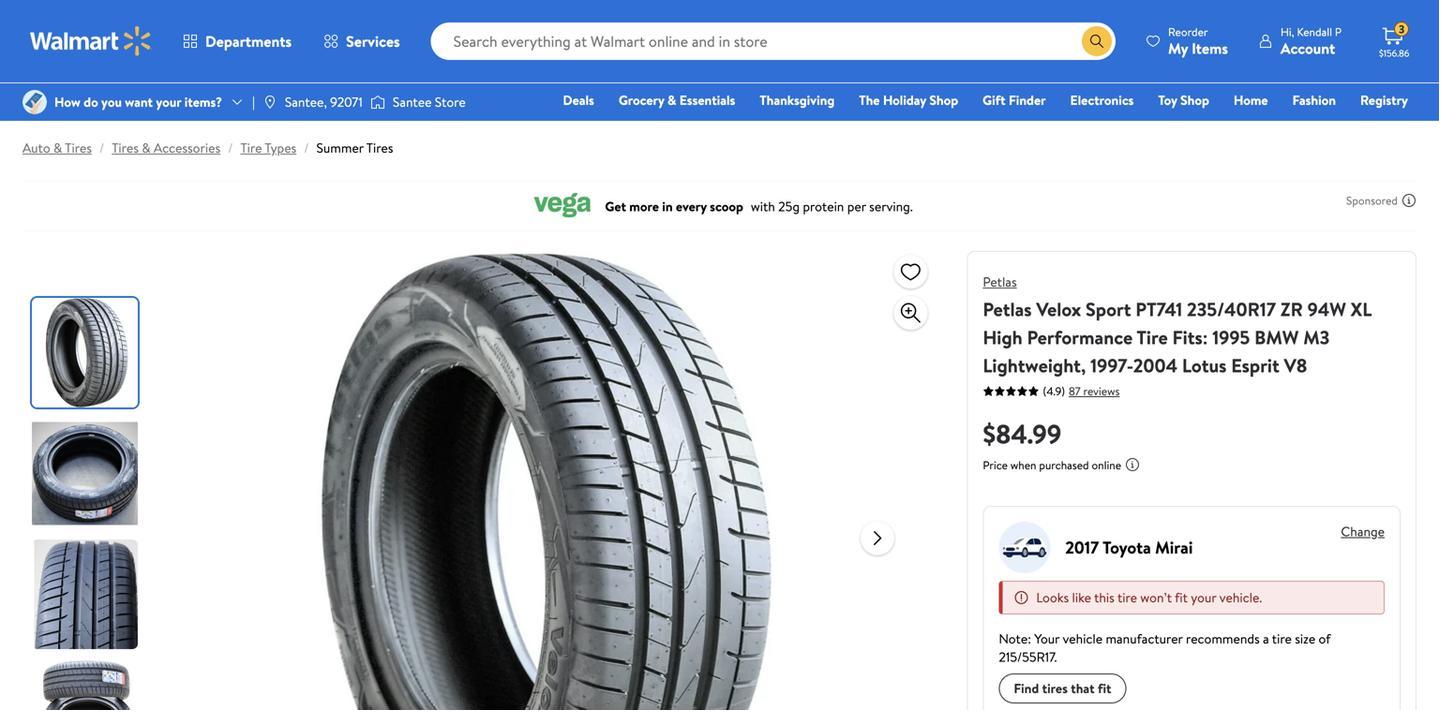 Task type: locate. For each thing, give the bounding box(es) containing it.
fit
[[1175, 589, 1188, 607], [1098, 680, 1112, 698]]

your left vehicle.
[[1191, 589, 1217, 607]]

electronics
[[1071, 91, 1134, 109]]

that
[[1071, 680, 1095, 698]]

reorder
[[1169, 24, 1208, 40]]

purchased
[[1039, 458, 1089, 474]]

of
[[1319, 630, 1331, 648]]

tires
[[65, 139, 92, 157], [112, 139, 139, 157], [366, 139, 393, 157]]

tires right summer
[[366, 139, 393, 157]]

1 tires from the left
[[65, 139, 92, 157]]

tire right this
[[1118, 589, 1138, 607]]

grocery
[[619, 91, 665, 109]]

do
[[84, 93, 98, 111]]

essentials
[[680, 91, 736, 109]]

xl
[[1351, 296, 1372, 323]]

tires down how do you want your items?
[[112, 139, 139, 157]]

0 vertical spatial tire
[[1118, 589, 1138, 607]]

petlas velox sport pt741 235/40r17 zr 94w xl high performance tire fits: 1995 bmw m3 lightweight, 1997-2004 lotus esprit v8 - image 3 of 8 image
[[32, 540, 142, 650]]

& right auto
[[53, 139, 62, 157]]

ad disclaimer and feedback for skylinedisplayad image
[[1402, 193, 1417, 208]]

walmart image
[[30, 26, 152, 56]]

thanksgiving link
[[751, 90, 843, 110]]

0 horizontal spatial tire
[[1118, 589, 1138, 607]]

(4.9) 87 reviews
[[1043, 384, 1120, 400]]

how do you want your items?
[[54, 93, 222, 111]]

& left accessories
[[142, 139, 151, 157]]

0 vertical spatial your
[[156, 93, 181, 111]]

3
[[1399, 21, 1405, 37]]

0 horizontal spatial tires
[[65, 139, 92, 157]]

0 vertical spatial tire
[[241, 139, 262, 157]]

tire inside alert
[[1118, 589, 1138, 607]]

0 horizontal spatial  image
[[23, 90, 47, 114]]

& for tires
[[53, 139, 62, 157]]

1 vertical spatial your
[[1191, 589, 1217, 607]]

esprit
[[1232, 353, 1280, 379]]

Search search field
[[431, 23, 1116, 60]]

departments
[[205, 31, 292, 52]]

lotus
[[1182, 353, 1227, 379]]

m3
[[1304, 324, 1330, 351]]

performance
[[1027, 324, 1133, 351]]

1 horizontal spatial shop
[[1181, 91, 1210, 109]]

p
[[1335, 24, 1342, 40]]

services button
[[308, 19, 416, 64]]

looks like this tire won't fit your vehicle. alert
[[999, 581, 1385, 615]]

0 horizontal spatial shop
[[930, 91, 959, 109]]

1 horizontal spatial &
[[142, 139, 151, 157]]

 image
[[23, 90, 47, 114], [262, 95, 277, 110]]

2 horizontal spatial tires
[[366, 139, 393, 157]]

tires & accessories link
[[112, 139, 221, 157]]

0 horizontal spatial /
[[99, 139, 104, 157]]

petlas up high
[[983, 273, 1017, 291]]

fit inside alert
[[1175, 589, 1188, 607]]

change
[[1341, 523, 1385, 541]]

next media item image
[[867, 528, 889, 550]]

finder
[[1009, 91, 1046, 109]]

kendall
[[1297, 24, 1333, 40]]

services
[[346, 31, 400, 52]]

departments button
[[167, 19, 308, 64]]

0 horizontal spatial fit
[[1098, 680, 1112, 698]]

1 vertical spatial tire
[[1137, 324, 1168, 351]]

tire
[[241, 139, 262, 157], [1137, 324, 1168, 351]]

find
[[1014, 680, 1039, 698]]

 image
[[370, 93, 385, 112]]

1 horizontal spatial tire
[[1137, 324, 1168, 351]]

find tires that fit button
[[999, 674, 1127, 704]]

 image for santee, 92071
[[262, 95, 277, 110]]

fit right that
[[1098, 680, 1112, 698]]

/
[[99, 139, 104, 157], [228, 139, 233, 157], [304, 139, 309, 157]]

2 petlas from the top
[[983, 296, 1032, 323]]

tire
[[1118, 589, 1138, 607], [1272, 630, 1292, 648]]

shop right toy
[[1181, 91, 1210, 109]]

1 horizontal spatial your
[[1191, 589, 1217, 607]]

/ right types
[[304, 139, 309, 157]]

search icon image
[[1090, 34, 1105, 49]]

87
[[1069, 384, 1081, 400]]

2 tires from the left
[[112, 139, 139, 157]]

1 horizontal spatial  image
[[262, 95, 277, 110]]

the holiday shop
[[859, 91, 959, 109]]

change button
[[1326, 522, 1385, 542]]

tires
[[1043, 680, 1068, 698]]

1 horizontal spatial tire
[[1272, 630, 1292, 648]]

1 vertical spatial fit
[[1098, 680, 1112, 698]]

87 reviews link
[[1065, 384, 1120, 400]]

fit right won't
[[1175, 589, 1188, 607]]

0 vertical spatial fit
[[1175, 589, 1188, 607]]

thanksgiving
[[760, 91, 835, 109]]

0 horizontal spatial your
[[156, 93, 181, 111]]

0 horizontal spatial &
[[53, 139, 62, 157]]

fits:
[[1173, 324, 1208, 351]]

petlas
[[983, 273, 1017, 291], [983, 296, 1032, 323]]

hi,
[[1281, 24, 1295, 40]]

reorder my items
[[1169, 24, 1228, 59]]

debit
[[1296, 117, 1328, 136]]

0 horizontal spatial tire
[[241, 139, 262, 157]]

/ right auto & tires 'link'
[[99, 139, 104, 157]]

tire right a
[[1272, 630, 1292, 648]]

when
[[1011, 458, 1037, 474]]

 image left how
[[23, 90, 47, 114]]

 image right |
[[262, 95, 277, 110]]

summer
[[317, 139, 364, 157]]

tire up 2004
[[1137, 324, 1168, 351]]

Walmart Site-Wide search field
[[431, 23, 1116, 60]]

/ left tire types link
[[228, 139, 233, 157]]

your
[[1035, 630, 1060, 648]]

fashion
[[1293, 91, 1336, 109]]

2 horizontal spatial /
[[304, 139, 309, 157]]

1 horizontal spatial tires
[[112, 139, 139, 157]]

deals
[[563, 91, 594, 109]]

shop right holiday
[[930, 91, 959, 109]]

mirai
[[1156, 536, 1193, 560]]

walmart+
[[1353, 117, 1409, 136]]

tire left types
[[241, 139, 262, 157]]

shop
[[930, 91, 959, 109], [1181, 91, 1210, 109]]

find tires that fit
[[1014, 680, 1112, 698]]

my
[[1169, 38, 1188, 59]]

your right want
[[156, 93, 181, 111]]

petlas down petlas link
[[983, 296, 1032, 323]]

the
[[859, 91, 880, 109]]

2 shop from the left
[[1181, 91, 1210, 109]]

1 vertical spatial tire
[[1272, 630, 1292, 648]]

2 horizontal spatial &
[[668, 91, 677, 109]]

0 vertical spatial petlas
[[983, 273, 1017, 291]]

registry link
[[1352, 90, 1417, 110]]

215/55r17.
[[999, 648, 1057, 667]]

looks like this tire won't fit your vehicle.
[[1037, 589, 1262, 607]]

holiday
[[883, 91, 927, 109]]

sponsored
[[1347, 193, 1398, 209]]

1 vertical spatial petlas
[[983, 296, 1032, 323]]

car,truck,van image
[[999, 522, 1051, 574]]

1 horizontal spatial /
[[228, 139, 233, 157]]

home link
[[1226, 90, 1277, 110]]

& right grocery on the left of page
[[668, 91, 677, 109]]

want
[[125, 93, 153, 111]]

2017 toyota mirai
[[1066, 536, 1193, 560]]

tires right auto
[[65, 139, 92, 157]]

1 horizontal spatial fit
[[1175, 589, 1188, 607]]

1 petlas from the top
[[983, 273, 1017, 291]]

fashion link
[[1284, 90, 1345, 110]]

account
[[1281, 38, 1336, 59]]

v8
[[1284, 353, 1308, 379]]



Task type: describe. For each thing, give the bounding box(es) containing it.
2 / from the left
[[228, 139, 233, 157]]

tire inside petlas petlas velox sport pt741 235/40r17 zr 94w xl high performance tire fits: 1995 bmw m3 lightweight, 1997-2004 lotus esprit v8
[[1137, 324, 1168, 351]]

lightweight,
[[983, 353, 1086, 379]]

3 / from the left
[[304, 139, 309, 157]]

summer tires link
[[317, 139, 393, 157]]

high
[[983, 324, 1023, 351]]

2004
[[1134, 353, 1178, 379]]

grocery & essentials link
[[610, 90, 744, 110]]

manufacturer
[[1106, 630, 1183, 648]]

$156.86
[[1380, 47, 1410, 60]]

petlas velox sport pt741 235/40r17 zr 94w xl high performance tire fits: 1995 bmw m3 lightweight, 1997-2004 lotus esprit v8 - image 2 of 8 image
[[32, 419, 142, 529]]

deals link
[[555, 90, 603, 110]]

toy
[[1159, 91, 1178, 109]]

registry
[[1361, 91, 1409, 109]]

auto & tires / tires & accessories / tire types / summer tires
[[23, 139, 393, 157]]

1 / from the left
[[99, 139, 104, 157]]

how
[[54, 93, 80, 111]]

gift
[[983, 91, 1006, 109]]

1995
[[1213, 324, 1250, 351]]

petlas velox sport pt741 235/40r17 zr 94w xl high performance tire fits: 1995 bmw m3 lightweight, 1997-2004 lotus esprit v8 image
[[246, 251, 846, 711]]

velox
[[1037, 296, 1082, 323]]

zr
[[1281, 296, 1303, 323]]

note: your vehicle manufacturer recommends a tire size of 215/55r17.
[[999, 630, 1331, 667]]

gift finder
[[983, 91, 1046, 109]]

this
[[1094, 589, 1115, 607]]

hi, kendall p account
[[1281, 24, 1342, 59]]

legal information image
[[1125, 458, 1140, 473]]

tire inside note: your vehicle manufacturer recommends a tire size of 215/55r17.
[[1272, 630, 1292, 648]]

toy shop link
[[1150, 90, 1218, 110]]

you
[[101, 93, 122, 111]]

92071
[[330, 93, 363, 111]]

error element
[[999, 581, 1385, 615]]

note:
[[999, 630, 1032, 648]]

one debit link
[[1256, 116, 1337, 136]]

items
[[1192, 38, 1228, 59]]

petlas velox sport pt741 235/40r17 zr 94w xl high performance tire fits: 1995 bmw m3 lightweight, 1997-2004 lotus esprit v8 - image 1 of 8 image
[[32, 298, 142, 408]]

recommends
[[1186, 630, 1260, 648]]

santee
[[393, 93, 432, 111]]

$84.99
[[983, 416, 1062, 452]]

the holiday shop link
[[851, 90, 967, 110]]

price when purchased online
[[983, 458, 1122, 474]]

petlas velox sport pt741 235/40r17 zr 94w xl high performance tire fits: 1995 bmw m3 lightweight, 1997-2004 lotus esprit v8 - image 4 of 8 image
[[32, 661, 142, 711]]

accessories
[[154, 139, 221, 157]]

a
[[1263, 630, 1269, 648]]

& for essentials
[[668, 91, 677, 109]]

looks
[[1037, 589, 1069, 607]]

1 shop from the left
[[930, 91, 959, 109]]

one
[[1265, 117, 1293, 136]]

pt741
[[1136, 296, 1183, 323]]

size
[[1295, 630, 1316, 648]]

 image for how do you want your items?
[[23, 90, 47, 114]]

like
[[1072, 589, 1092, 607]]

bmw
[[1255, 324, 1299, 351]]

1997-
[[1091, 353, 1134, 379]]

santee,
[[285, 93, 327, 111]]

petlas link
[[983, 273, 1017, 291]]

registry one debit
[[1265, 91, 1409, 136]]

types
[[265, 139, 297, 157]]

santee, 92071
[[285, 93, 363, 111]]

items?
[[184, 93, 222, 111]]

online
[[1092, 458, 1122, 474]]

toyota
[[1103, 536, 1151, 560]]

won't
[[1141, 589, 1172, 607]]

your inside alert
[[1191, 589, 1217, 607]]

zoom image modal image
[[900, 302, 922, 324]]

auto & tires link
[[23, 139, 92, 157]]

fit inside button
[[1098, 680, 1112, 698]]

grocery & essentials
[[619, 91, 736, 109]]

home
[[1234, 91, 1268, 109]]

|
[[252, 93, 255, 111]]

auto
[[23, 139, 50, 157]]

3 tires from the left
[[366, 139, 393, 157]]

235/40r17
[[1187, 296, 1276, 323]]

gift finder link
[[975, 90, 1055, 110]]

vehicle
[[1063, 630, 1103, 648]]

santee store
[[393, 93, 466, 111]]

vehicle.
[[1220, 589, 1262, 607]]

reviews
[[1084, 384, 1120, 400]]

price
[[983, 458, 1008, 474]]

store
[[435, 93, 466, 111]]

add to favorites list, petlas velox sport pt741 235/40r17 zr 94w xl high performance tire fits: 1995 bmw m3 lightweight, 1997-2004 lotus esprit v8 image
[[900, 260, 922, 284]]



Task type: vqa. For each thing, say whether or not it's contained in the screenshot.
the Note:
yes



